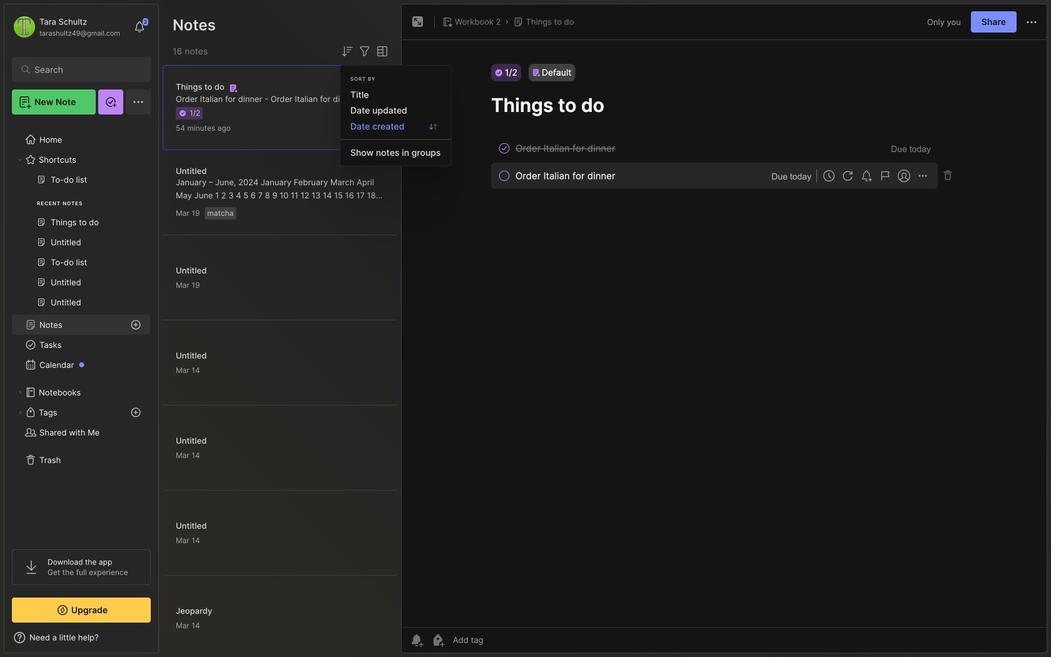 Task type: describe. For each thing, give the bounding box(es) containing it.
note window element
[[401, 4, 1048, 657]]

expand notebooks image
[[16, 389, 24, 396]]

WHAT'S NEW field
[[4, 628, 158, 648]]

Add filters field
[[357, 44, 372, 59]]

Account field
[[12, 14, 120, 39]]

Note Editor text field
[[402, 39, 1047, 627]]

group inside tree
[[12, 170, 150, 320]]

dropdown list menu
[[340, 87, 451, 161]]

tree inside main element
[[4, 122, 158, 538]]

more actions image
[[1025, 15, 1040, 30]]

More actions field
[[1025, 14, 1040, 30]]

Sort options field
[[340, 44, 355, 59]]

add a reminder image
[[409, 633, 424, 648]]



Task type: locate. For each thing, give the bounding box(es) containing it.
None search field
[[34, 62, 134, 77]]

View options field
[[372, 44, 390, 59]]

group
[[12, 170, 150, 320]]

click to collapse image
[[158, 634, 167, 649]]

none search field inside main element
[[34, 62, 134, 77]]

Add tag field
[[452, 635, 546, 646]]

add tag image
[[431, 633, 446, 648]]

main element
[[0, 0, 163, 657]]

expand tags image
[[16, 409, 24, 416]]

expand note image
[[411, 14, 426, 29]]

Search text field
[[34, 64, 134, 76]]

tree
[[4, 122, 158, 538]]

add filters image
[[357, 44, 372, 59]]



Task type: vqa. For each thing, say whether or not it's contained in the screenshot.
Add tag ICON
yes



